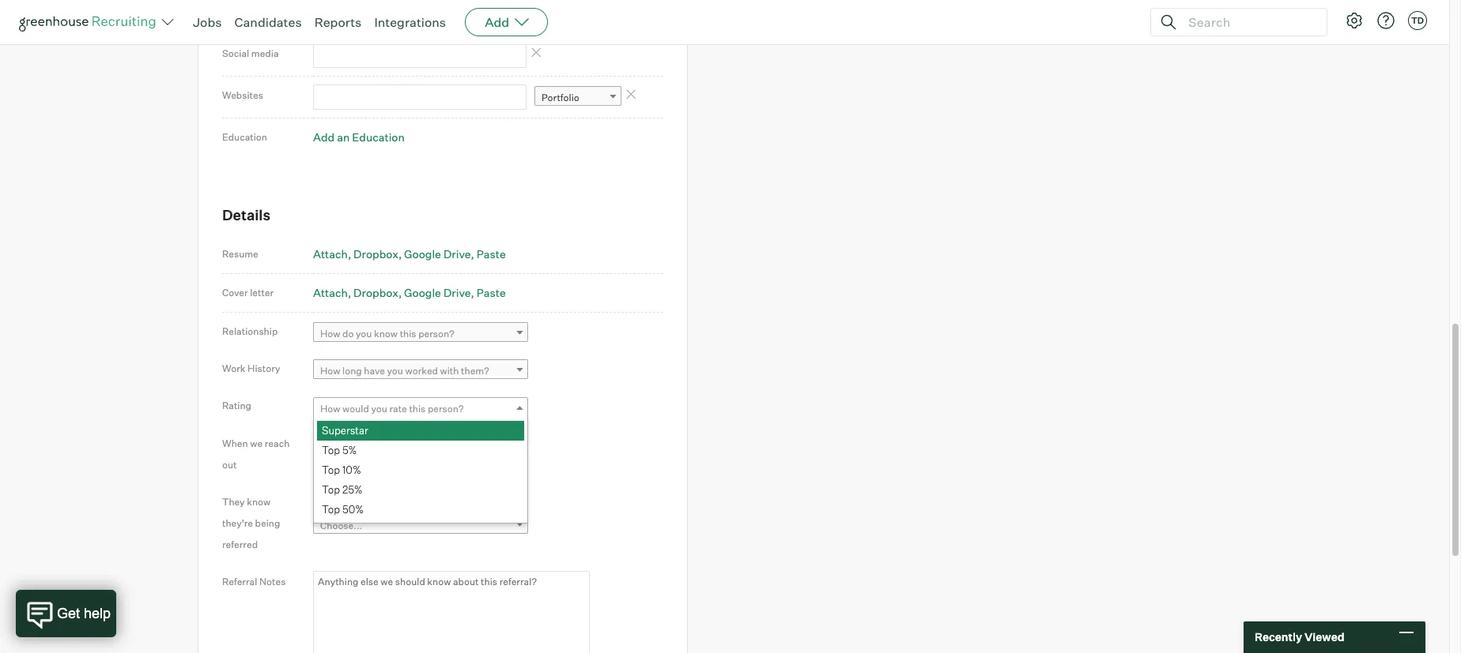 Task type: vqa. For each thing, say whether or not it's contained in the screenshot.
Last name
no



Task type: locate. For each thing, give the bounding box(es) containing it.
top left 25%
[[322, 484, 340, 496]]

0 vertical spatial you
[[356, 328, 372, 340]]

0 vertical spatial dropbox link
[[354, 247, 402, 261]]

2 drive from the top
[[444, 286, 471, 300]]

google drive link for resume
[[404, 247, 474, 261]]

1 vertical spatial this
[[409, 403, 426, 415]]

2 how from the top
[[320, 366, 340, 377]]

1 vertical spatial attach
[[313, 286, 348, 300]]

1 vertical spatial dropbox
[[354, 286, 398, 300]]

3 how from the top
[[320, 403, 340, 415]]

configure image
[[1345, 11, 1364, 30]]

an
[[337, 131, 350, 144], [350, 451, 361, 463]]

greenhouse recruiting image
[[19, 13, 161, 32]]

google drive link
[[404, 247, 474, 261], [404, 286, 474, 300]]

2 vertical spatial how
[[320, 403, 340, 415]]

1 vertical spatial paste
[[477, 286, 506, 300]]

1 horizontal spatial add
[[485, 14, 509, 30]]

media
[[251, 47, 279, 59]]

0 vertical spatial google drive link
[[404, 247, 474, 261]]

person? for how do you know this person?
[[418, 328, 454, 340]]

0 vertical spatial how
[[320, 328, 340, 340]]

email
[[222, 5, 247, 17]]

top
[[322, 444, 340, 457], [322, 464, 340, 476], [322, 484, 340, 496], [322, 503, 340, 516]]

you left rate
[[371, 403, 387, 415]]

top up choose... at the bottom left of page
[[322, 503, 340, 516]]

1 vertical spatial dropbox link
[[354, 286, 402, 300]]

attach
[[313, 247, 348, 261], [313, 286, 348, 300]]

1 drive from the top
[[444, 247, 471, 261]]

dropbox link
[[354, 247, 402, 261], [354, 286, 402, 300]]

1 dropbox link from the top
[[354, 247, 402, 261]]

2 top from the top
[[322, 464, 340, 476]]

attach dropbox google drive paste
[[313, 247, 506, 261], [313, 286, 506, 300]]

1 paste link from the top
[[477, 247, 506, 261]]

1 vertical spatial attach link
[[313, 286, 351, 300]]

google
[[404, 247, 441, 261], [404, 286, 441, 300]]

you for know
[[356, 328, 372, 340]]

2 dropbox link from the top
[[354, 286, 402, 300]]

dropbox
[[354, 247, 398, 261], [354, 286, 398, 300]]

recently viewed
[[1255, 631, 1345, 645]]

personal
[[542, 7, 580, 19]]

dropbox for cover letter
[[354, 286, 398, 300]]

how left long
[[320, 366, 340, 377]]

they're
[[222, 518, 253, 529]]

0 vertical spatial attach dropbox google drive paste
[[313, 247, 506, 261]]

attach link
[[313, 247, 351, 261], [313, 286, 351, 300]]

1 vertical spatial paste link
[[477, 286, 506, 300]]

paste link
[[477, 247, 506, 261], [477, 286, 506, 300]]

0 horizontal spatial know
[[247, 496, 271, 508]]

1 vertical spatial person?
[[428, 403, 464, 415]]

1 vertical spatial add
[[313, 131, 335, 144]]

add for add
[[485, 14, 509, 30]]

0 vertical spatial attach link
[[313, 247, 351, 261]]

person? down with
[[428, 403, 464, 415]]

1 how from the top
[[320, 328, 340, 340]]

would
[[342, 403, 369, 415]]

this up how long have you worked with them?
[[400, 328, 416, 340]]

1 attach dropbox google drive paste from the top
[[313, 247, 506, 261]]

this
[[400, 328, 416, 340], [409, 403, 426, 415]]

1 vertical spatial google drive link
[[404, 286, 474, 300]]

2 attach dropbox google drive paste from the top
[[313, 286, 506, 300]]

select an option
[[320, 451, 393, 463]]

integrations
[[374, 14, 446, 30]]

option
[[363, 451, 393, 463]]

0 vertical spatial know
[[374, 328, 398, 340]]

1 google from the top
[[404, 247, 441, 261]]

1 attach link from the top
[[313, 247, 351, 261]]

an for select
[[350, 451, 361, 463]]

how
[[320, 328, 340, 340], [320, 366, 340, 377], [320, 403, 340, 415]]

history
[[248, 363, 280, 375]]

candidates
[[234, 14, 302, 30]]

1 vertical spatial google
[[404, 286, 441, 300]]

know up being
[[247, 496, 271, 508]]

dropbox for resume
[[354, 247, 398, 261]]

0 vertical spatial person?
[[418, 328, 454, 340]]

1 attach from the top
[[313, 247, 348, 261]]

0 vertical spatial this
[[400, 328, 416, 340]]

being
[[255, 518, 280, 529]]

attach for resume
[[313, 247, 348, 261]]

jobs link
[[193, 14, 222, 30]]

dropbox link for cover letter
[[354, 286, 402, 300]]

person? up with
[[418, 328, 454, 340]]

0 vertical spatial dropbox
[[354, 247, 398, 261]]

referral notes
[[222, 576, 286, 588]]

1 horizontal spatial education
[[352, 131, 405, 144]]

add
[[485, 14, 509, 30], [313, 131, 335, 144]]

google for resume
[[404, 247, 441, 261]]

select
[[320, 451, 348, 463]]

2 paste link from the top
[[477, 286, 506, 300]]

2 vertical spatial you
[[371, 403, 387, 415]]

paste
[[477, 247, 506, 261], [477, 286, 506, 300]]

td
[[1411, 15, 1424, 26]]

you
[[356, 328, 372, 340], [387, 366, 403, 377], [371, 403, 387, 415]]

1 paste from the top
[[477, 247, 506, 261]]

2 attach from the top
[[313, 286, 348, 300]]

0 vertical spatial paste link
[[477, 247, 506, 261]]

education
[[352, 131, 405, 144], [222, 132, 267, 143]]

1 vertical spatial an
[[350, 451, 361, 463]]

notes
[[259, 576, 286, 588]]

we
[[250, 438, 263, 450]]

know
[[374, 328, 398, 340], [247, 496, 271, 508]]

0 vertical spatial drive
[[444, 247, 471, 261]]

person? for how would you rate this person?
[[428, 403, 464, 415]]

personal link
[[535, 2, 622, 25]]

4 top from the top
[[322, 503, 340, 516]]

1 dropbox from the top
[[354, 247, 398, 261]]

1 vertical spatial attach dropbox google drive paste
[[313, 286, 506, 300]]

you right do
[[356, 328, 372, 340]]

top left 5%
[[322, 444, 340, 457]]

how for how would you rate this person?
[[320, 403, 340, 415]]

jobs
[[193, 14, 222, 30]]

2 attach link from the top
[[313, 286, 351, 300]]

1 google drive link from the top
[[404, 247, 474, 261]]

1 vertical spatial drive
[[444, 286, 471, 300]]

drive
[[444, 247, 471, 261], [444, 286, 471, 300]]

1 horizontal spatial know
[[374, 328, 398, 340]]

0 vertical spatial attach
[[313, 247, 348, 261]]

how do you know this person? link
[[313, 323, 528, 346]]

2 paste from the top
[[477, 286, 506, 300]]

0 vertical spatial an
[[337, 131, 350, 144]]

candidates link
[[234, 14, 302, 30]]

person?
[[418, 328, 454, 340], [428, 403, 464, 415]]

2 google drive link from the top
[[404, 286, 474, 300]]

long
[[342, 366, 362, 377]]

letter
[[250, 287, 274, 299]]

know right do
[[374, 328, 398, 340]]

0 vertical spatial google
[[404, 247, 441, 261]]

know inside they know they're being referred
[[247, 496, 271, 508]]

0 vertical spatial paste
[[477, 247, 506, 261]]

reach
[[265, 438, 290, 450]]

drive for resume
[[444, 247, 471, 261]]

this right rate
[[409, 403, 426, 415]]

2 dropbox from the top
[[354, 286, 398, 300]]

how long have you worked with them? link
[[313, 360, 528, 383]]

None text field
[[313, 0, 527, 26], [313, 42, 527, 68], [313, 85, 527, 110], [313, 0, 527, 26], [313, 42, 527, 68], [313, 85, 527, 110]]

you for rate
[[371, 403, 387, 415]]

this for rate
[[409, 403, 426, 415]]

with
[[440, 366, 459, 377]]

1 top from the top
[[322, 444, 340, 457]]

add inside 'popup button'
[[485, 14, 509, 30]]

0 vertical spatial add
[[485, 14, 509, 30]]

top down the select
[[322, 464, 340, 476]]

superstar
[[322, 424, 368, 437]]

reports link
[[314, 14, 362, 30]]

1 vertical spatial how
[[320, 366, 340, 377]]

how left do
[[320, 328, 340, 340]]

you right have
[[387, 366, 403, 377]]

add for add an education
[[313, 131, 335, 144]]

1 vertical spatial know
[[247, 496, 271, 508]]

how left the would in the left of the page
[[320, 403, 340, 415]]

1 vertical spatial you
[[387, 366, 403, 377]]

Search text field
[[1185, 11, 1313, 34]]

2 google from the top
[[404, 286, 441, 300]]

attach link for cover letter
[[313, 286, 351, 300]]

attach for cover letter
[[313, 286, 348, 300]]

details
[[222, 207, 271, 224]]

0 horizontal spatial add
[[313, 131, 335, 144]]



Task type: describe. For each thing, give the bounding box(es) containing it.
reports
[[314, 14, 362, 30]]

3 top from the top
[[322, 484, 340, 496]]

choose... link
[[313, 515, 528, 537]]

referral
[[222, 576, 257, 588]]

25%
[[342, 484, 363, 496]]

select an option link
[[313, 445, 528, 468]]

paste link for cover letter
[[477, 286, 506, 300]]

drive for cover letter
[[444, 286, 471, 300]]

add button
[[465, 8, 548, 36]]

relationship
[[222, 326, 278, 338]]

when
[[222, 438, 248, 450]]

5%
[[342, 444, 357, 457]]

recently
[[1255, 631, 1302, 645]]

paste for cover letter
[[477, 286, 506, 300]]

this for know
[[400, 328, 416, 340]]

Referral Notes text field
[[313, 571, 590, 654]]

td button
[[1405, 8, 1431, 33]]

they
[[222, 496, 245, 508]]

work history
[[222, 363, 280, 375]]

social
[[222, 47, 249, 59]]

out
[[222, 459, 237, 471]]

how would you rate this person?
[[320, 403, 464, 415]]

they know they're being referred
[[222, 496, 280, 551]]

how would you rate this person? link
[[313, 397, 528, 420]]

paste for resume
[[477, 247, 506, 261]]

resume
[[222, 248, 258, 260]]

integrations link
[[374, 14, 446, 30]]

when we reach out
[[222, 438, 290, 471]]

google for cover letter
[[404, 286, 441, 300]]

10%
[[342, 464, 361, 476]]

worked
[[405, 366, 438, 377]]

50%
[[342, 503, 364, 516]]

portfolio
[[542, 92, 579, 104]]

how long have you worked with them?
[[320, 366, 489, 377]]

choose...
[[320, 520, 362, 532]]

them?
[[461, 366, 489, 377]]

viewed
[[1305, 631, 1345, 645]]

rating
[[222, 400, 251, 412]]

dropbox link for resume
[[354, 247, 402, 261]]

attach link for resume
[[313, 247, 351, 261]]

social media
[[222, 47, 279, 59]]

websites
[[222, 89, 263, 101]]

how for how long have you worked with them?
[[320, 366, 340, 377]]

referred
[[222, 539, 258, 551]]

cover letter
[[222, 287, 274, 299]]

how for how do you know this person?
[[320, 328, 340, 340]]

add an education
[[313, 131, 405, 144]]

have
[[364, 366, 385, 377]]

paste link for resume
[[477, 247, 506, 261]]

how do you know this person?
[[320, 328, 454, 340]]

rate
[[389, 403, 407, 415]]

google drive link for cover letter
[[404, 286, 474, 300]]

attach dropbox google drive paste for resume
[[313, 247, 506, 261]]

an for add
[[337, 131, 350, 144]]

cover
[[222, 287, 248, 299]]

attach dropbox google drive paste for cover letter
[[313, 286, 506, 300]]

superstar top 5% top 10% top 25% top 50%
[[322, 424, 368, 516]]

0 horizontal spatial education
[[222, 132, 267, 143]]

portfolio link
[[535, 86, 622, 109]]

work
[[222, 363, 246, 375]]

td button
[[1408, 11, 1427, 30]]

add an education link
[[313, 131, 405, 144]]

do
[[342, 328, 354, 340]]



